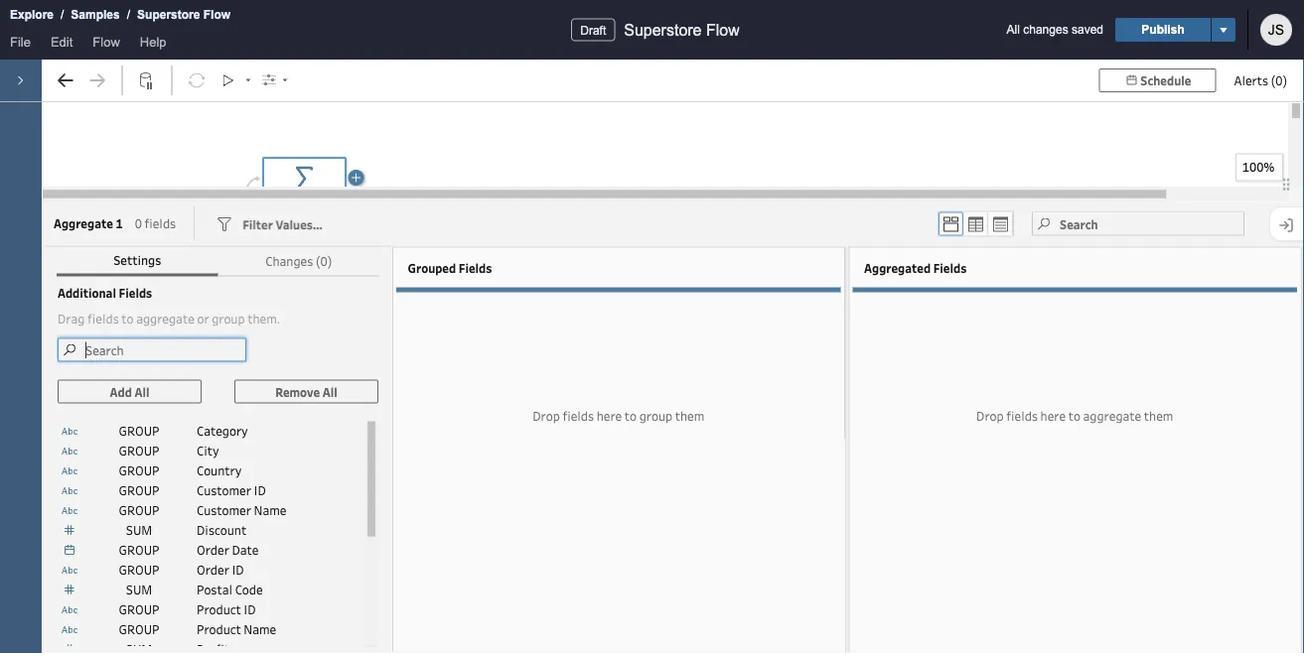 Task type: vqa. For each thing, say whether or not it's contained in the screenshot.
order
yes



Task type: describe. For each thing, give the bounding box(es) containing it.
samples link
[[70, 5, 121, 25]]

fields for drop fields here to aggregate them
[[933, 260, 967, 276]]

aggregated
[[864, 260, 931, 276]]

edit
[[51, 34, 73, 49]]

0 horizontal spatial fields
[[119, 285, 152, 301]]

or
[[197, 311, 209, 327]]

1 horizontal spatial group
[[639, 408, 673, 425]]

grouped fields
[[405, 260, 495, 276]]

customer id
[[197, 482, 266, 499]]

name for product name
[[244, 621, 276, 638]]

product for product id
[[197, 601, 241, 618]]

id for customer id
[[254, 482, 266, 499]]

country
[[197, 462, 242, 479]]

(0) for changes (0)
[[316, 253, 332, 269]]

alerts (0)
[[1234, 72, 1287, 88]]

here for aggregate
[[1041, 408, 1066, 425]]

schedule
[[1141, 73, 1191, 88]]

group for product name
[[119, 621, 159, 638]]

all
[[1007, 23, 1020, 36]]

name for customer name
[[254, 502, 287, 519]]

group for product id
[[119, 601, 159, 618]]

group for customer id
[[119, 482, 159, 499]]

them for drop fields here to aggregate them
[[1144, 408, 1174, 425]]

1 horizontal spatial flow
[[203, 8, 231, 21]]

schedule button
[[1099, 69, 1216, 92]]

postal code
[[197, 582, 263, 598]]

sum for discount
[[126, 522, 152, 538]]

1 horizontal spatial superstore
[[624, 21, 702, 39]]

customer for customer id
[[197, 482, 251, 499]]

them.
[[248, 311, 280, 327]]

aggregate 1
[[54, 215, 123, 231]]

id for product id
[[244, 601, 256, 618]]

code
[[235, 582, 263, 598]]

alerts
[[1234, 72, 1269, 88]]

aggregated fields
[[862, 260, 969, 276]]

fields for drop fields here to group them
[[459, 260, 492, 276]]

order date
[[197, 542, 259, 558]]

id for order id
[[232, 562, 244, 578]]

fields for drop fields here to group them
[[563, 408, 594, 425]]

group for customer name
[[119, 502, 159, 519]]

0 horizontal spatial aggregate
[[136, 311, 195, 327]]

changes
[[266, 253, 313, 269]]

changes (0)
[[266, 253, 332, 269]]

0 vertical spatial search text field
[[1032, 212, 1245, 236]]

changes
[[1023, 23, 1068, 36]]

group for city
[[119, 443, 159, 459]]

drop for drop fields here to aggregate them
[[977, 408, 1004, 425]]

group for order date
[[119, 542, 159, 558]]

city
[[197, 443, 219, 459]]

file
[[10, 34, 31, 49]]

aggregate
[[54, 215, 113, 231]]

to for drop fields here to group them
[[625, 408, 637, 425]]

them for drop fields here to group them
[[675, 408, 705, 425]]



Task type: locate. For each thing, give the bounding box(es) containing it.
product id
[[197, 601, 256, 618]]

2 drop from the left
[[977, 408, 1004, 425]]

settings
[[113, 252, 161, 268]]

additional
[[58, 285, 116, 301]]

product for product name
[[197, 621, 241, 638]]

customer name
[[197, 502, 287, 519]]

0 vertical spatial id
[[254, 482, 266, 499]]

fields for drag fields to aggregate or group them.
[[87, 311, 119, 327]]

(0) right alerts
[[1271, 72, 1287, 88]]

postal
[[197, 582, 232, 598]]

0 vertical spatial sum
[[126, 522, 152, 538]]

order up postal
[[197, 562, 229, 578]]

customer
[[197, 482, 251, 499], [197, 502, 251, 519]]

additional fields
[[58, 285, 152, 301]]

2 sum from the top
[[126, 582, 152, 598]]

1 horizontal spatial them
[[1144, 408, 1174, 425]]

sum
[[126, 522, 152, 538], [126, 582, 152, 598]]

0 vertical spatial customer
[[197, 482, 251, 499]]

id
[[254, 482, 266, 499], [232, 562, 244, 578], [244, 601, 256, 618]]

drag
[[58, 311, 85, 327]]

publish
[[1142, 23, 1185, 36]]

category
[[197, 423, 248, 439]]

flow inside popup button
[[93, 34, 120, 49]]

here for group
[[597, 408, 622, 425]]

2 horizontal spatial flow
[[706, 21, 740, 39]]

explore
[[10, 8, 54, 21]]

sum left discount
[[126, 522, 152, 538]]

explore / samples / superstore flow
[[10, 8, 231, 21]]

0 horizontal spatial group
[[212, 311, 245, 327]]

0 fields
[[135, 216, 176, 232]]

superstore flow
[[624, 21, 740, 39]]

7 group from the top
[[119, 562, 159, 578]]

4 group from the top
[[119, 482, 159, 499]]

help
[[140, 34, 166, 49]]

1 vertical spatial id
[[232, 562, 244, 578]]

0 vertical spatial group
[[212, 311, 245, 327]]

drop fields here to group them
[[533, 408, 705, 425]]

help button
[[130, 30, 176, 60]]

explore link
[[9, 5, 55, 25]]

product
[[197, 601, 241, 618], [197, 621, 241, 638]]

/
[[61, 8, 64, 21], [127, 8, 130, 21]]

sum for postal code
[[126, 582, 152, 598]]

all changes saved
[[1007, 23, 1104, 36]]

0 horizontal spatial here
[[597, 408, 622, 425]]

name
[[254, 502, 287, 519], [244, 621, 276, 638]]

draft
[[580, 23, 606, 37]]

1 vertical spatial (0)
[[316, 253, 332, 269]]

file button
[[0, 30, 41, 60]]

them
[[675, 408, 705, 425], [1144, 408, 1174, 425]]

fields for drop fields here to aggregate them
[[1007, 408, 1038, 425]]

1 product from the top
[[197, 601, 241, 618]]

customer up discount
[[197, 502, 251, 519]]

product down postal
[[197, 601, 241, 618]]

to for drop fields here to aggregate them
[[1069, 408, 1081, 425]]

fields right grouped
[[459, 260, 492, 276]]

group
[[119, 423, 159, 439], [119, 443, 159, 459], [119, 462, 159, 479], [119, 482, 159, 499], [119, 502, 159, 519], [119, 542, 159, 558], [119, 562, 159, 578], [119, 601, 159, 618], [119, 621, 159, 638]]

1 vertical spatial search text field
[[58, 338, 246, 362]]

samples
[[71, 8, 120, 21]]

1 vertical spatial group
[[639, 408, 673, 425]]

0 horizontal spatial them
[[675, 408, 705, 425]]

0 horizontal spatial superstore
[[137, 8, 200, 21]]

flow button
[[83, 30, 130, 60]]

js
[[1268, 22, 1285, 37]]

(0) right the changes
[[316, 253, 332, 269]]

0 horizontal spatial flow
[[93, 34, 120, 49]]

1 here from the left
[[597, 408, 622, 425]]

superstore flow link
[[136, 5, 232, 25]]

fields for 0 fields
[[144, 216, 176, 232]]

5 group from the top
[[119, 502, 159, 519]]

order id
[[197, 562, 244, 578]]

0 horizontal spatial drop
[[533, 408, 560, 425]]

1 vertical spatial sum
[[126, 582, 152, 598]]

/ up edit
[[61, 8, 64, 21]]

1 horizontal spatial to
[[625, 408, 637, 425]]

superstore up help
[[137, 8, 200, 21]]

discount
[[197, 522, 246, 538]]

3 group from the top
[[119, 462, 159, 479]]

2 product from the top
[[197, 621, 241, 638]]

group for country
[[119, 462, 159, 479]]

publish button
[[1115, 18, 1211, 42]]

1 vertical spatial name
[[244, 621, 276, 638]]

1 them from the left
[[675, 408, 705, 425]]

option group
[[938, 211, 1014, 237]]

name down customer id
[[254, 502, 287, 519]]

1 customer from the top
[[197, 482, 251, 499]]

fields right aggregated in the top of the page
[[933, 260, 967, 276]]

superstore right draft
[[624, 21, 702, 39]]

2 order from the top
[[197, 562, 229, 578]]

drop for drop fields here to group them
[[533, 408, 560, 425]]

drop fields here to aggregate them
[[977, 408, 1174, 425]]

/ right samples
[[127, 8, 130, 21]]

order up order id at the bottom left of page
[[197, 542, 229, 558]]

drag fields to aggregate or group them.
[[58, 311, 280, 327]]

0 vertical spatial name
[[254, 502, 287, 519]]

1 horizontal spatial /
[[127, 8, 130, 21]]

2 group from the top
[[119, 443, 159, 459]]

Search text field
[[1032, 212, 1245, 236], [58, 338, 246, 362]]

1 order from the top
[[197, 542, 229, 558]]

superstore
[[137, 8, 200, 21], [624, 21, 702, 39]]

0 horizontal spatial (0)
[[316, 253, 332, 269]]

order for order id
[[197, 562, 229, 578]]

order
[[197, 542, 229, 558], [197, 562, 229, 578]]

0 vertical spatial (0)
[[1271, 72, 1287, 88]]

product name
[[197, 621, 276, 638]]

1 horizontal spatial search text field
[[1032, 212, 1245, 236]]

name down product id
[[244, 621, 276, 638]]

date
[[232, 542, 259, 558]]

(0) for alerts (0)
[[1271, 72, 1287, 88]]

1 horizontal spatial drop
[[977, 408, 1004, 425]]

1 horizontal spatial aggregate
[[1083, 408, 1142, 425]]

(0)
[[1271, 72, 1287, 88], [316, 253, 332, 269]]

fields
[[144, 216, 176, 232], [87, 311, 119, 327], [563, 408, 594, 425], [1007, 408, 1038, 425]]

group for category
[[119, 423, 159, 439]]

sum left postal
[[126, 582, 152, 598]]

id down 'code'
[[244, 601, 256, 618]]

2 horizontal spatial fields
[[933, 260, 967, 276]]

0
[[135, 216, 142, 232]]

2 customer from the top
[[197, 502, 251, 519]]

2 vertical spatial id
[[244, 601, 256, 618]]

order for order date
[[197, 542, 229, 558]]

flow
[[203, 8, 231, 21], [706, 21, 740, 39], [93, 34, 120, 49]]

1 horizontal spatial (0)
[[1271, 72, 1287, 88]]

drop
[[533, 408, 560, 425], [977, 408, 1004, 425]]

8 group from the top
[[119, 601, 159, 618]]

0 horizontal spatial /
[[61, 8, 64, 21]]

product down product id
[[197, 621, 241, 638]]

1 horizontal spatial fields
[[459, 260, 492, 276]]

0 vertical spatial product
[[197, 601, 241, 618]]

2 / from the left
[[127, 8, 130, 21]]

aggregate
[[136, 311, 195, 327], [1083, 408, 1142, 425]]

grouped
[[408, 260, 456, 276]]

to
[[122, 311, 134, 327], [625, 408, 637, 425], [1069, 408, 1081, 425]]

2 horizontal spatial to
[[1069, 408, 1081, 425]]

fields down settings
[[119, 285, 152, 301]]

1 sum from the top
[[126, 522, 152, 538]]

0 vertical spatial order
[[197, 542, 229, 558]]

edit button
[[41, 30, 83, 60]]

group for order id
[[119, 562, 159, 578]]

1 vertical spatial customer
[[197, 502, 251, 519]]

fields
[[459, 260, 492, 276], [933, 260, 967, 276], [119, 285, 152, 301]]

js button
[[1261, 14, 1292, 46]]

0 horizontal spatial to
[[122, 311, 134, 327]]

group
[[212, 311, 245, 327], [639, 408, 673, 425]]

1 vertical spatial product
[[197, 621, 241, 638]]

id up the customer name
[[254, 482, 266, 499]]

here
[[597, 408, 622, 425], [1041, 408, 1066, 425]]

0 horizontal spatial search text field
[[58, 338, 246, 362]]

2 here from the left
[[1041, 408, 1066, 425]]

0 vertical spatial aggregate
[[136, 311, 195, 327]]

customer down country on the left of page
[[197, 482, 251, 499]]

saved
[[1072, 23, 1104, 36]]

id down date at the bottom
[[232, 562, 244, 578]]

1 group from the top
[[119, 423, 159, 439]]

2 them from the left
[[1144, 408, 1174, 425]]

6 group from the top
[[119, 542, 159, 558]]

1 horizontal spatial here
[[1041, 408, 1066, 425]]

customer for customer name
[[197, 502, 251, 519]]

1 vertical spatial order
[[197, 562, 229, 578]]

1 drop from the left
[[533, 408, 560, 425]]

9 group from the top
[[119, 621, 159, 638]]

None radio
[[939, 212, 964, 236], [964, 212, 988, 236], [988, 212, 1013, 236], [939, 212, 964, 236], [964, 212, 988, 236], [988, 212, 1013, 236]]

1 vertical spatial aggregate
[[1083, 408, 1142, 425]]

1
[[116, 215, 123, 231]]

1 / from the left
[[61, 8, 64, 21]]



